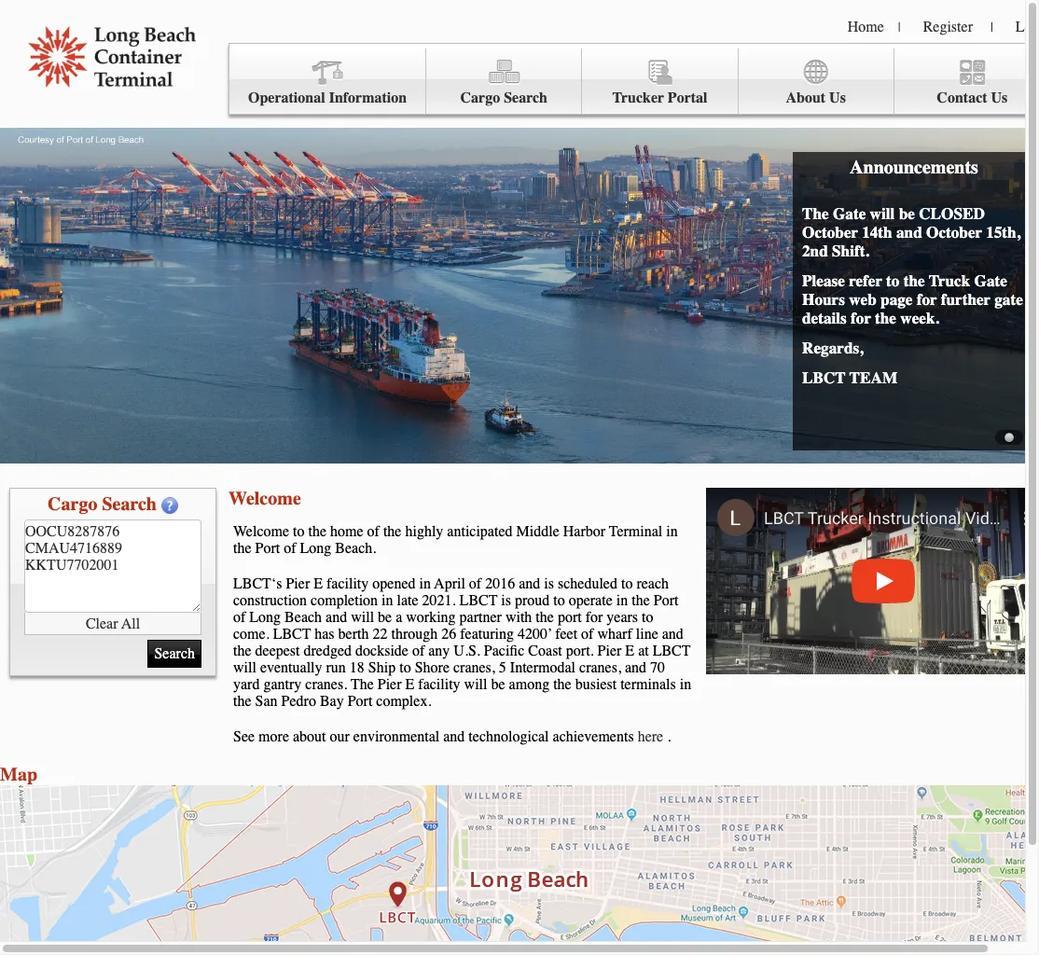 Task type: describe. For each thing, give the bounding box(es) containing it.
coast
[[529, 643, 563, 660]]

0 vertical spatial cargo search
[[461, 90, 548, 106]]

please
[[803, 272, 845, 290]]

cargo inside menu bar
[[461, 90, 500, 106]]

shore
[[415, 660, 450, 677]]

0 horizontal spatial pier
[[286, 576, 310, 593]]

to inside please refer to the truck gate hours web page for further gate details for the week.
[[887, 272, 900, 290]]

portal
[[668, 90, 708, 106]]

beach
[[285, 609, 322, 626]]

clear all
[[86, 616, 140, 632]]

port inside welcome to the home of the highly anticipated middle harbor terminal in the port of long beach.
[[255, 540, 280, 557]]

run
[[326, 660, 346, 677]]

deepest
[[255, 643, 300, 660]]

cargo search link
[[427, 49, 583, 115]]

bay
[[320, 693, 344, 710]]

2nd
[[803, 242, 829, 260]]

san
[[255, 693, 278, 710]]

26
[[442, 626, 457, 643]]

port
[[558, 609, 582, 626]]

operate
[[569, 593, 613, 609]]

.
[[667, 729, 671, 746]]

partner
[[460, 609, 502, 626]]

in right 70
[[680, 677, 692, 693]]

more
[[259, 729, 289, 746]]

environmental
[[354, 729, 440, 746]]

clear all button
[[24, 613, 202, 636]]

completion
[[311, 593, 378, 609]]

the left home
[[308, 524, 327, 540]]

technological
[[469, 729, 549, 746]]

70
[[651, 660, 665, 677]]

map
[[0, 764, 37, 786]]

refer
[[849, 272, 883, 290]]

complex.
[[376, 693, 432, 710]]

will left 5
[[464, 677, 488, 693]]

has
[[315, 626, 335, 643]]

long inside lbct's pier e facility opened in april of 2016 and is scheduled to reach construction completion in late 2021.  lbct is proud to operate in the port of long beach and will be a working partner with the port for years to come.  lbct has berth 22 through 26 featuring 4200' feet of wharf line and the deepest dredged dockside of any u.s. pacific coast port. pier e at lbct will eventually run 18 ship to shore cranes, 5 intermodal cranes, and 70 yard gantry cranes. the pier e facility will be among the busiest terminals in the san pedro bay port complex.
[[250, 609, 281, 626]]

of left any
[[412, 643, 425, 660]]

5
[[499, 660, 507, 677]]

dredged
[[304, 643, 352, 660]]

welcome for welcome
[[229, 488, 301, 510]]

0 horizontal spatial e
[[314, 576, 323, 593]]

at
[[639, 643, 649, 660]]

and left technological
[[444, 729, 465, 746]]

of right home
[[367, 524, 380, 540]]

home
[[330, 524, 364, 540]]

2 horizontal spatial for
[[917, 290, 938, 309]]

our
[[330, 729, 350, 746]]

search inside menu bar
[[504, 90, 548, 106]]

contact us link
[[895, 49, 1040, 115]]

april
[[434, 576, 466, 593]]

be inside the gate will be closed october 14th and october 15th, 2nd shift.
[[899, 204, 915, 223]]

in left late
[[382, 593, 393, 609]]

through
[[391, 626, 438, 643]]

welcome for welcome to the home of the highly anticipated middle harbor terminal in the port of long beach.
[[233, 524, 289, 540]]

for inside lbct's pier e facility opened in april of 2016 and is scheduled to reach construction completion in late 2021.  lbct is proud to operate in the port of long beach and will be a working partner with the port for years to come.  lbct has berth 22 through 26 featuring 4200' feet of wharf line and the deepest dredged dockside of any u.s. pacific coast port. pier e at lbct will eventually run 18 ship to shore cranes, 5 intermodal cranes, and 70 yard gantry cranes. the pier e facility will be among the busiest terminals in the san pedro bay port complex.
[[586, 609, 603, 626]]

in inside welcome to the home of the highly anticipated middle harbor terminal in the port of long beach.
[[667, 524, 678, 540]]

2 horizontal spatial e
[[626, 643, 635, 660]]

of down lbct's
[[233, 609, 246, 626]]

the gate will be closed october 14th and october 15th, 2nd shift.
[[803, 204, 1021, 260]]

welcome to the home of the highly anticipated middle harbor terminal in the port of long beach.
[[233, 524, 678, 557]]

1 horizontal spatial for
[[851, 309, 872, 328]]

working
[[406, 609, 456, 626]]

highly
[[405, 524, 444, 540]]

featuring
[[460, 626, 514, 643]]

announcements
[[850, 157, 979, 178]]

port.
[[566, 643, 594, 660]]

all
[[121, 616, 140, 632]]

details
[[803, 309, 847, 328]]

feet
[[555, 626, 578, 643]]

the left highly
[[383, 524, 402, 540]]

and right beach
[[326, 609, 347, 626]]

team
[[850, 369, 898, 387]]

0 vertical spatial facility
[[327, 576, 369, 593]]

week.
[[901, 309, 940, 328]]

2 cranes, from the left
[[580, 660, 621, 677]]

middle
[[517, 524, 560, 540]]

us for about us
[[830, 90, 846, 106]]

line
[[636, 626, 659, 643]]

shift.
[[833, 242, 870, 260]]

2 | from the left
[[991, 20, 994, 35]]

anticipated
[[447, 524, 513, 540]]

home
[[848, 19, 885, 35]]

lbct left has
[[273, 626, 311, 643]]

to left reach
[[622, 576, 633, 593]]

the up yard
[[233, 643, 252, 660]]

pedro
[[281, 693, 316, 710]]

the up line
[[632, 593, 650, 609]]

closed
[[919, 204, 985, 223]]

further
[[941, 290, 991, 309]]

ship
[[369, 660, 396, 677]]

register link
[[924, 19, 973, 35]]

page
[[881, 290, 913, 309]]

yard
[[233, 677, 260, 693]]

dockside
[[356, 643, 409, 660]]

register
[[924, 19, 973, 35]]

information
[[329, 90, 407, 106]]

gate
[[995, 290, 1024, 309]]

1 | from the left
[[899, 20, 901, 35]]

22
[[373, 626, 388, 643]]

construction
[[233, 593, 307, 609]]

of right feet
[[582, 626, 594, 643]]

us for contact us
[[992, 90, 1008, 106]]

will down come.
[[233, 660, 257, 677]]

to right proud
[[554, 593, 565, 609]]

18
[[350, 660, 365, 677]]

lbct right "at"
[[653, 643, 691, 660]]



Task type: vqa. For each thing, say whether or not it's contained in the screenshot.
the Legal link on the bottom of the page
no



Task type: locate. For each thing, give the bounding box(es) containing it.
web
[[849, 290, 877, 309]]

here link
[[638, 729, 664, 746]]

1 vertical spatial facility
[[418, 677, 461, 693]]

1 horizontal spatial cargo search
[[461, 90, 548, 106]]

0 vertical spatial cargo
[[461, 90, 500, 106]]

0 horizontal spatial facility
[[327, 576, 369, 593]]

1 vertical spatial search
[[102, 494, 157, 515]]

october up truck
[[927, 223, 983, 242]]

2 vertical spatial be
[[491, 677, 505, 693]]

facility down any
[[418, 677, 461, 693]]

0 horizontal spatial for
[[586, 609, 603, 626]]

cranes, down wharf
[[580, 660, 621, 677]]

log link
[[1016, 19, 1040, 35]]

will inside the gate will be closed october 14th and october 15th, 2nd shift.
[[870, 204, 895, 223]]

in right operate
[[617, 593, 628, 609]]

1 horizontal spatial us
[[992, 90, 1008, 106]]

gate inside please refer to the truck gate hours web page for further gate details for the week.
[[975, 272, 1008, 290]]

1 horizontal spatial port
[[348, 693, 373, 710]]

0 horizontal spatial |
[[899, 20, 901, 35]]

any
[[429, 643, 450, 660]]

operational
[[248, 90, 325, 106]]

menu bar containing operational information
[[229, 43, 1040, 115]]

e
[[314, 576, 323, 593], [626, 643, 635, 660], [406, 677, 415, 693]]

in right the terminal
[[667, 524, 678, 540]]

and right line
[[662, 626, 684, 643]]

us right contact
[[992, 90, 1008, 106]]

1 horizontal spatial facility
[[418, 677, 461, 693]]

lbct down regards,​
[[803, 369, 846, 387]]

gate
[[833, 204, 866, 223], [975, 272, 1008, 290]]

14th and
[[863, 223, 923, 242]]

4200'
[[518, 626, 552, 643]]

gate inside the gate will be closed october 14th and october 15th, 2nd shift.
[[833, 204, 866, 223]]

and left 70
[[625, 660, 647, 677]]

and right 2016
[[519, 576, 541, 593]]

2 vertical spatial e
[[406, 677, 415, 693]]

log
[[1016, 19, 1040, 35]]

0 vertical spatial pier
[[286, 576, 310, 593]]

1 vertical spatial e
[[626, 643, 635, 660]]

be
[[899, 204, 915, 223], [378, 609, 392, 626], [491, 677, 505, 693]]

0 vertical spatial be
[[899, 204, 915, 223]]

the up lbct's
[[233, 540, 252, 557]]

trucker portal
[[613, 90, 708, 106]]

scheduled
[[558, 576, 618, 593]]

menu bar
[[229, 43, 1040, 115]]

the right the run
[[351, 677, 374, 693]]

search
[[504, 90, 548, 106], [102, 494, 157, 515]]

1 horizontal spatial long
[[300, 540, 332, 557]]

harbor
[[563, 524, 606, 540]]

0 vertical spatial welcome
[[229, 488, 301, 510]]

reach
[[637, 576, 669, 593]]

is left scheduled
[[544, 576, 554, 593]]

cranes, left 5
[[454, 660, 495, 677]]

will left a
[[351, 609, 374, 626]]

be left a
[[378, 609, 392, 626]]

port up lbct's
[[255, 540, 280, 557]]

come.
[[233, 626, 269, 643]]

contact us
[[937, 90, 1008, 106]]

None submit
[[148, 640, 202, 668]]

operational information
[[248, 90, 407, 106]]

1 vertical spatial the
[[351, 677, 374, 693]]

the right among
[[554, 677, 572, 693]]

please refer to the truck gate hours web page for further gate details for the week.
[[803, 272, 1024, 328]]

0 vertical spatial e
[[314, 576, 323, 593]]

the inside the gate will be closed october 14th and october 15th, 2nd shift.
[[803, 204, 829, 223]]

1 horizontal spatial cargo
[[461, 90, 500, 106]]

the up 2nd
[[803, 204, 829, 223]]

0 vertical spatial port
[[255, 540, 280, 557]]

2 horizontal spatial be
[[899, 204, 915, 223]]

2 vertical spatial pier
[[378, 677, 402, 693]]

and
[[519, 576, 541, 593], [326, 609, 347, 626], [662, 626, 684, 643], [625, 660, 647, 677], [444, 729, 465, 746]]

pacific
[[484, 643, 525, 660]]

gate up the shift.
[[833, 204, 866, 223]]

to left home
[[293, 524, 305, 540]]

regards,​
[[803, 339, 864, 357]]

pier down dockside
[[378, 677, 402, 693]]

trucker portal link
[[583, 49, 739, 115]]

beach.
[[335, 540, 376, 557]]

2 us from the left
[[992, 90, 1008, 106]]

long inside welcome to the home of the highly anticipated middle harbor terminal in the port of long beach.
[[300, 540, 332, 557]]

see
[[233, 729, 255, 746]]

e left "at"
[[626, 643, 635, 660]]

15th,
[[987, 223, 1021, 242]]

1 vertical spatial welcome
[[233, 524, 289, 540]]

to right years
[[642, 609, 654, 626]]

wharf
[[598, 626, 633, 643]]

1 horizontal spatial |
[[991, 20, 994, 35]]

0 vertical spatial gate
[[833, 204, 866, 223]]

to right 'ship'
[[400, 660, 411, 677]]

for right the page
[[917, 290, 938, 309]]

october up please
[[803, 223, 859, 242]]

of up construction
[[284, 540, 296, 557]]

1 horizontal spatial e
[[406, 677, 415, 693]]

0 horizontal spatial cargo
[[48, 494, 97, 515]]

be left closed
[[899, 204, 915, 223]]

0 horizontal spatial the
[[351, 677, 374, 693]]

gate right truck
[[975, 272, 1008, 290]]

0 horizontal spatial october
[[803, 223, 859, 242]]

with
[[506, 609, 532, 626]]

1 cranes, from the left
[[454, 660, 495, 677]]

| right home
[[899, 20, 901, 35]]

pier
[[286, 576, 310, 593], [598, 643, 622, 660], [378, 677, 402, 693]]

intermodal
[[510, 660, 576, 677]]

| left log link
[[991, 20, 994, 35]]

|
[[899, 20, 901, 35], [991, 20, 994, 35]]

1 horizontal spatial cranes,
[[580, 660, 621, 677]]

years
[[607, 609, 638, 626]]

0 horizontal spatial cranes,
[[454, 660, 495, 677]]

gantry
[[264, 677, 302, 693]]

long down lbct's
[[250, 609, 281, 626]]

1 vertical spatial pier
[[598, 643, 622, 660]]

to right refer
[[887, 272, 900, 290]]

to inside welcome to the home of the highly anticipated middle harbor terminal in the port of long beach.
[[293, 524, 305, 540]]

2 october from the left
[[927, 223, 983, 242]]

0 vertical spatial long
[[300, 540, 332, 557]]

0 horizontal spatial gate
[[833, 204, 866, 223]]

terminal
[[609, 524, 663, 540]]

lbct up featuring
[[460, 593, 498, 609]]

0 horizontal spatial is
[[501, 593, 511, 609]]

eventually
[[260, 660, 322, 677]]

facility down the beach.
[[327, 576, 369, 593]]

e up beach
[[314, 576, 323, 593]]

about us link
[[739, 49, 895, 115]]

0 vertical spatial search
[[504, 90, 548, 106]]

for
[[917, 290, 938, 309], [851, 309, 872, 328], [586, 609, 603, 626]]

2021.
[[422, 593, 456, 609]]

1 vertical spatial cargo search
[[48, 494, 157, 515]]

0 vertical spatial the
[[803, 204, 829, 223]]

2 horizontal spatial port
[[654, 593, 679, 609]]

be left among
[[491, 677, 505, 693]]

cargo
[[461, 90, 500, 106], [48, 494, 97, 515]]

the inside lbct's pier e facility opened in april of 2016 and is scheduled to reach construction completion in late 2021.  lbct is proud to operate in the port of long beach and will be a working partner with the port for years to come.  lbct has berth 22 through 26 featuring 4200' feet of wharf line and the deepest dredged dockside of any u.s. pacific coast port. pier e at lbct will eventually run 18 ship to shore cranes, 5 intermodal cranes, and 70 yard gantry cranes. the pier e facility will be among the busiest terminals in the san pedro bay port complex.
[[351, 677, 374, 693]]

1 horizontal spatial pier
[[378, 677, 402, 693]]

0 horizontal spatial us
[[830, 90, 846, 106]]

about
[[293, 729, 326, 746]]

1 vertical spatial gate
[[975, 272, 1008, 290]]

1 horizontal spatial search
[[504, 90, 548, 106]]

0 horizontal spatial port
[[255, 540, 280, 557]]

in right late
[[420, 576, 431, 593]]

1 horizontal spatial the
[[803, 204, 829, 223]]

0 horizontal spatial be
[[378, 609, 392, 626]]

port up line
[[654, 593, 679, 609]]

of left 2016
[[469, 576, 482, 593]]

Enter container numbers and/ or booking numbers. text field
[[24, 520, 202, 613]]

will down 'announcements' on the right top of the page
[[870, 204, 895, 223]]

1 horizontal spatial is
[[544, 576, 554, 593]]

lbct's
[[233, 576, 282, 593]]

proud
[[515, 593, 550, 609]]

is left proud
[[501, 593, 511, 609]]

pier right port.
[[598, 643, 622, 660]]

1 vertical spatial be
[[378, 609, 392, 626]]

welcome inside welcome to the home of the highly anticipated middle harbor terminal in the port of long beach.
[[233, 524, 289, 540]]

about
[[786, 90, 826, 106]]

the left the week.
[[875, 309, 897, 328]]

1 vertical spatial cargo
[[48, 494, 97, 515]]

opened
[[373, 576, 416, 593]]

the left truck
[[904, 272, 926, 290]]

operational information link
[[230, 49, 427, 115]]

1 horizontal spatial be
[[491, 677, 505, 693]]

1 us from the left
[[830, 90, 846, 106]]

us inside about us link
[[830, 90, 846, 106]]

for right port
[[586, 609, 603, 626]]

among
[[509, 677, 550, 693]]

2 horizontal spatial pier
[[598, 643, 622, 660]]

welcome
[[229, 488, 301, 510], [233, 524, 289, 540]]

a
[[396, 609, 403, 626]]

contact
[[937, 90, 988, 106]]

for right details
[[851, 309, 872, 328]]

see more about our environmental and technological achievements here .
[[233, 729, 671, 746]]

late
[[397, 593, 419, 609]]

about us
[[786, 90, 846, 106]]

0 horizontal spatial cargo search
[[48, 494, 157, 515]]

lbct team
[[803, 369, 898, 387]]

the
[[803, 204, 829, 223], [351, 677, 374, 693]]

1 vertical spatial long
[[250, 609, 281, 626]]

cranes,
[[454, 660, 495, 677], [580, 660, 621, 677]]

port right bay in the bottom of the page
[[348, 693, 373, 710]]

us right about
[[830, 90, 846, 106]]

us inside contact us link
[[992, 90, 1008, 106]]

here
[[638, 729, 664, 746]]

truck
[[929, 272, 971, 290]]

lbct
[[803, 369, 846, 387], [460, 593, 498, 609], [273, 626, 311, 643], [653, 643, 691, 660]]

in
[[667, 524, 678, 540], [420, 576, 431, 593], [382, 593, 393, 609], [617, 593, 628, 609], [680, 677, 692, 693]]

of
[[367, 524, 380, 540], [284, 540, 296, 557], [469, 576, 482, 593], [233, 609, 246, 626], [582, 626, 594, 643], [412, 643, 425, 660]]

trucker
[[613, 90, 665, 106]]

1 vertical spatial port
[[654, 593, 679, 609]]

0 horizontal spatial search
[[102, 494, 157, 515]]

cargo search
[[461, 90, 548, 106], [48, 494, 157, 515]]

long left the beach.
[[300, 540, 332, 557]]

pier up beach
[[286, 576, 310, 593]]

hours
[[803, 290, 845, 309]]

1 horizontal spatial october
[[927, 223, 983, 242]]

1 horizontal spatial gate
[[975, 272, 1008, 290]]

0 horizontal spatial long
[[250, 609, 281, 626]]

the left san
[[233, 693, 252, 710]]

the left port
[[536, 609, 554, 626]]

2 vertical spatial port
[[348, 693, 373, 710]]

terminals
[[621, 677, 676, 693]]

1 october from the left
[[803, 223, 859, 242]]

clear
[[86, 616, 118, 632]]

e left shore
[[406, 677, 415, 693]]



